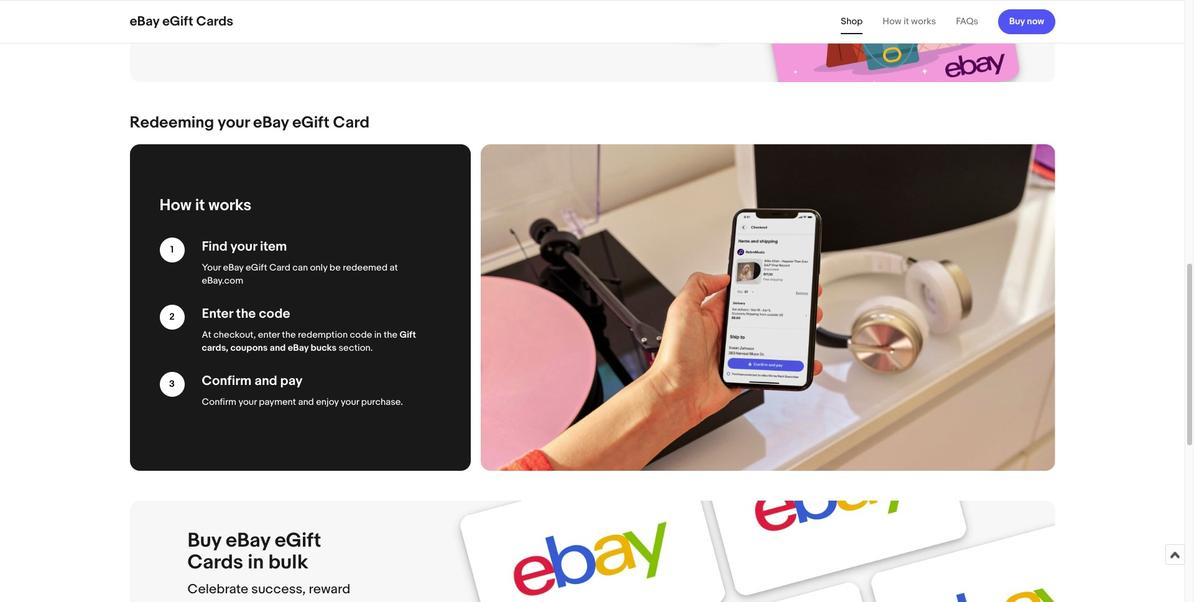 Task type: locate. For each thing, give the bounding box(es) containing it.
and down enter
[[270, 342, 286, 354]]

it right 'shop' link
[[904, 16, 910, 27]]

0 vertical spatial card
[[333, 113, 370, 133]]

in
[[374, 329, 382, 341], [248, 551, 264, 575]]

in up celebrate success, reward customers, and more.
[[248, 551, 264, 575]]

0 vertical spatial how it works
[[883, 16, 937, 27]]

can
[[293, 262, 308, 274]]

your right "find"
[[231, 239, 257, 255]]

enter the code
[[202, 306, 290, 322]]

1 horizontal spatial in
[[374, 329, 382, 341]]

works
[[912, 16, 937, 27], [209, 196, 252, 215]]

the left "gift"
[[384, 329, 398, 341]]

redemption
[[298, 329, 348, 341]]

ebay egift cards
[[130, 13, 234, 30]]

0 horizontal spatial how
[[160, 196, 192, 215]]

2
[[169, 311, 175, 323]]

the
[[236, 306, 256, 322], [282, 329, 296, 341], [384, 329, 398, 341]]

find your item
[[202, 239, 287, 255]]

and down success,
[[259, 600, 281, 602]]

1 confirm from the top
[[202, 373, 252, 389]]

redeeming
[[130, 113, 214, 133]]

how right 'shop' link
[[883, 16, 902, 27]]

egift
[[162, 13, 193, 30], [292, 113, 330, 133], [246, 262, 267, 274], [275, 529, 321, 553]]

buy now link
[[999, 9, 1056, 34]]

1 horizontal spatial the
[[282, 329, 296, 341]]

it up "find"
[[195, 196, 205, 215]]

ebay inside buy ebay egift cards in bulk
[[226, 529, 270, 553]]

pay
[[280, 373, 303, 389]]

redeeming your ebay egift card
[[130, 113, 370, 133]]

your down confirm and pay
[[239, 396, 257, 408]]

ebay inside the your ebay egift card can only be redeemed at ebay.com
[[223, 262, 244, 274]]

ebay.com
[[202, 275, 243, 287]]

1 vertical spatial confirm
[[202, 396, 237, 408]]

how
[[883, 16, 902, 27], [160, 196, 192, 215]]

card
[[333, 113, 370, 133], [269, 262, 291, 274]]

0 vertical spatial confirm
[[202, 373, 252, 389]]

redeemed
[[343, 262, 388, 274]]

1 horizontal spatial buy
[[1010, 15, 1025, 27]]

your ebay egift card can only be redeemed at ebay.com
[[202, 262, 398, 287]]

now inside track now button
[[225, 23, 243, 35]]

and
[[270, 342, 286, 354], [255, 373, 277, 389], [298, 396, 314, 408], [259, 600, 281, 602]]

1 vertical spatial buy
[[188, 529, 221, 553]]

your
[[218, 113, 250, 133], [231, 239, 257, 255], [239, 396, 257, 408], [341, 396, 359, 408]]

purchase.
[[361, 396, 403, 408]]

confirm down the cards,
[[202, 373, 252, 389]]

0 vertical spatial buy
[[1010, 15, 1025, 27]]

0 horizontal spatial now
[[225, 23, 243, 35]]

buy ebay egift cards in bulk
[[188, 529, 321, 575]]

confirm down confirm and pay
[[202, 396, 237, 408]]

track now button
[[188, 17, 255, 41]]

confirm
[[202, 373, 252, 389], [202, 396, 237, 408]]

how it works right 'shop' link
[[883, 16, 937, 27]]

buy inside buy ebay egift cards in bulk
[[188, 529, 221, 553]]

works left faqs
[[912, 16, 937, 27]]

1 vertical spatial it
[[195, 196, 205, 215]]

ebay inside gift cards, coupons and ebay bucks
[[288, 342, 309, 354]]

1 vertical spatial card
[[269, 262, 291, 274]]

1 vertical spatial in
[[248, 551, 264, 575]]

1 horizontal spatial card
[[333, 113, 370, 133]]

celebrate
[[188, 582, 248, 598]]

0 horizontal spatial buy
[[188, 529, 221, 553]]

celebrate success, reward customers, and more.
[[188, 582, 351, 602]]

0 vertical spatial how
[[883, 16, 902, 27]]

your right redeeming
[[218, 113, 250, 133]]

be
[[330, 262, 341, 274]]

1 horizontal spatial now
[[1028, 15, 1045, 27]]

now
[[1028, 15, 1045, 27], [225, 23, 243, 35]]

it
[[904, 16, 910, 27], [195, 196, 205, 215]]

code up enter
[[259, 306, 290, 322]]

at checkout, enter the redemption code in the
[[202, 329, 400, 341]]

0 vertical spatial works
[[912, 16, 937, 27]]

1 horizontal spatial how it works
[[883, 16, 937, 27]]

gift cards, coupons and ebay bucks
[[202, 329, 416, 354]]

how it works up "find"
[[160, 196, 252, 215]]

confirm your payment and enjoy your purchase.
[[202, 396, 403, 408]]

0 horizontal spatial works
[[209, 196, 252, 215]]

in inside buy ebay egift cards in bulk
[[248, 551, 264, 575]]

cards
[[196, 13, 234, 30], [188, 551, 243, 575]]

1 horizontal spatial code
[[350, 329, 372, 341]]

buy
[[1010, 15, 1025, 27], [188, 529, 221, 553]]

the right enter
[[282, 329, 296, 341]]

1 horizontal spatial works
[[912, 16, 937, 27]]

1 vertical spatial how it works
[[160, 196, 252, 215]]

your for ebay
[[218, 113, 250, 133]]

buy up "celebrate"
[[188, 529, 221, 553]]

0 vertical spatial code
[[259, 306, 290, 322]]

confirm and pay
[[202, 373, 303, 389]]

the up checkout,
[[236, 306, 256, 322]]

1 vertical spatial how
[[160, 196, 192, 215]]

in left "gift"
[[374, 329, 382, 341]]

1 vertical spatial works
[[209, 196, 252, 215]]

2 confirm from the top
[[202, 396, 237, 408]]

egift inside buy ebay egift cards in bulk
[[275, 529, 321, 553]]

ebay
[[130, 13, 159, 30], [253, 113, 289, 133], [223, 262, 244, 274], [288, 342, 309, 354], [226, 529, 270, 553]]

buy for buy ebay egift cards in bulk
[[188, 529, 221, 553]]

0 horizontal spatial code
[[259, 306, 290, 322]]

0 horizontal spatial in
[[248, 551, 264, 575]]

1 horizontal spatial it
[[904, 16, 910, 27]]

now for track now
[[225, 23, 243, 35]]

1 vertical spatial cards
[[188, 551, 243, 575]]

track now
[[200, 23, 243, 35]]

faqs link
[[956, 16, 979, 27]]

works up find your item
[[209, 196, 252, 215]]

how it works
[[883, 16, 937, 27], [160, 196, 252, 215]]

0 horizontal spatial how it works
[[160, 196, 252, 215]]

buy right faqs
[[1010, 15, 1025, 27]]

0 horizontal spatial card
[[269, 262, 291, 274]]

enter
[[202, 306, 233, 322]]

item
[[260, 239, 287, 255]]

how up 1
[[160, 196, 192, 215]]

your for payment
[[239, 396, 257, 408]]

faqs
[[956, 16, 979, 27]]

and inside gift cards, coupons and ebay bucks
[[270, 342, 286, 354]]

code up the section.
[[350, 329, 372, 341]]

buy for buy now
[[1010, 15, 1025, 27]]

reward
[[309, 582, 351, 598]]

and up payment
[[255, 373, 277, 389]]

gift
[[400, 329, 416, 341]]

now inside buy now link
[[1028, 15, 1045, 27]]

success,
[[251, 582, 306, 598]]

code
[[259, 306, 290, 322], [350, 329, 372, 341]]



Task type: describe. For each thing, give the bounding box(es) containing it.
and inside celebrate success, reward customers, and more.
[[259, 600, 281, 602]]

shop link
[[841, 16, 863, 27]]

buy now
[[1010, 15, 1045, 27]]

0 vertical spatial it
[[904, 16, 910, 27]]

your right enjoy
[[341, 396, 359, 408]]

and left enjoy
[[298, 396, 314, 408]]

find
[[202, 239, 228, 255]]

more.
[[284, 600, 319, 602]]

at
[[202, 329, 211, 341]]

cards,
[[202, 342, 228, 354]]

confirm for confirm and pay
[[202, 373, 252, 389]]

1 vertical spatial code
[[350, 329, 372, 341]]

coupons
[[230, 342, 268, 354]]

section.
[[339, 342, 373, 354]]

your
[[202, 262, 221, 274]]

enjoy
[[316, 396, 339, 408]]

your for item
[[231, 239, 257, 255]]

0 vertical spatial cards
[[196, 13, 234, 30]]

card inside the your ebay egift card can only be redeemed at ebay.com
[[269, 262, 291, 274]]

0 horizontal spatial it
[[195, 196, 205, 215]]

egift inside the your ebay egift card can only be redeemed at ebay.com
[[246, 262, 267, 274]]

confirm for confirm your payment and enjoy your purchase.
[[202, 396, 237, 408]]

1
[[170, 244, 174, 256]]

track now link
[[130, 0, 1056, 82]]

3
[[169, 378, 175, 390]]

how it works image
[[481, 144, 1056, 471]]

bulk
[[268, 551, 308, 575]]

shop
[[841, 16, 863, 27]]

track
[[200, 23, 223, 35]]

bucks
[[311, 342, 337, 354]]

how it works link
[[883, 16, 937, 27]]

1 horizontal spatial how
[[883, 16, 902, 27]]

only
[[310, 262, 328, 274]]

payment
[[259, 396, 296, 408]]

enter
[[258, 329, 280, 341]]

0 horizontal spatial the
[[236, 306, 256, 322]]

2 horizontal spatial the
[[384, 329, 398, 341]]

customers,
[[188, 600, 256, 602]]

0 vertical spatial in
[[374, 329, 382, 341]]

at
[[390, 262, 398, 274]]

now for buy now
[[1028, 15, 1045, 27]]

checkout,
[[214, 329, 256, 341]]

cards inside buy ebay egift cards in bulk
[[188, 551, 243, 575]]



Task type: vqa. For each thing, say whether or not it's contained in the screenshot.
top the Confirm
yes



